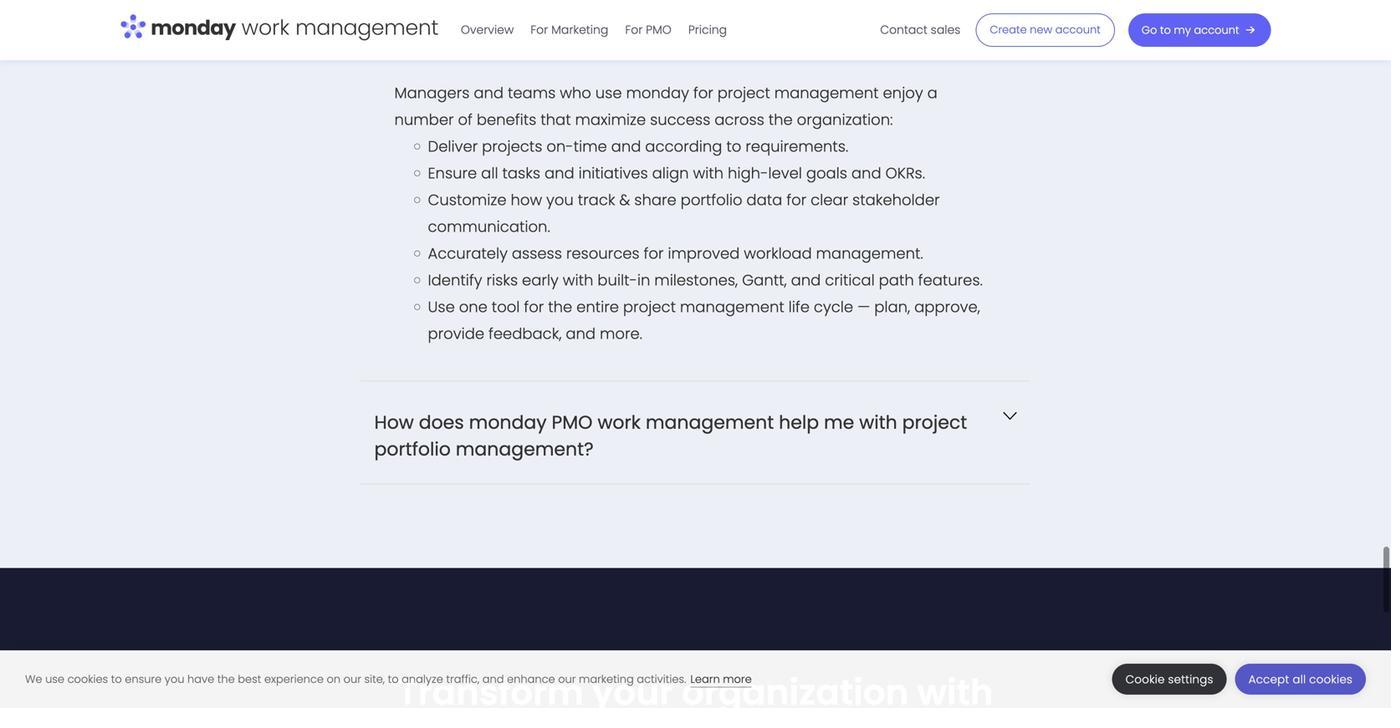 Task type: describe. For each thing, give the bounding box(es) containing it.
how does monday pmo work management help me with project portfolio management? button
[[361, 382, 1030, 484]]

and down "on-"
[[545, 163, 574, 184]]

main element
[[452, 0, 1271, 60]]

clear
[[811, 190, 848, 211]]

0 vertical spatial with
[[693, 163, 724, 184]]

management?
[[456, 437, 594, 462]]

for marketing link
[[522, 17, 617, 44]]

and down the entire
[[566, 323, 596, 345]]

portfolio inside the how does monday pmo work management help me with project portfolio management?
[[374, 437, 451, 462]]

early
[[522, 270, 559, 291]]

approve,
[[914, 297, 980, 318]]

monday inside managers and teams who use monday for project management enjoy a number of benefits that maximize success across the organization: deliver projects on-time and according to requirements. ensure all tasks and initiatives align with high-level goals and okrs. customize how you track & share portfolio data for clear stakeholder communication. accurately assess resources for improved workload management. identify risks early with built-in milestones, gantt, and critical path features. use one tool for the entire project management life cycle — plan, approve, provide feedback, and more.
[[626, 83, 689, 104]]

for for for marketing
[[531, 22, 548, 38]]

marketing
[[579, 672, 634, 687]]

critical
[[825, 270, 875, 291]]

cookie settings button
[[1112, 664, 1227, 695]]

go to my account
[[1142, 23, 1239, 38]]

1 vertical spatial project
[[623, 297, 676, 318]]

milestones,
[[654, 270, 738, 291]]

contact sales link
[[872, 17, 969, 44]]

that
[[541, 109, 571, 131]]

data
[[746, 190, 782, 211]]

you inside managers and teams who use monday for project management enjoy a number of benefits that maximize success across the organization: deliver projects on-time and according to requirements. ensure all tasks and initiatives align with high-level goals and okrs. customize how you track & share portfolio data for clear stakeholder communication. accurately assess resources for improved workload management. identify risks early with built-in milestones, gantt, and critical path features. use one tool for the entire project management life cycle — plan, approve, provide feedback, and more.
[[546, 190, 574, 211]]

contact
[[880, 22, 927, 38]]

tasks
[[502, 163, 540, 184]]

1 vertical spatial use
[[45, 672, 64, 687]]

and right traffic,
[[482, 672, 504, 687]]

to inside button
[[1160, 23, 1171, 38]]

accept all cookies
[[1248, 672, 1353, 688]]

more.
[[600, 323, 642, 345]]

for down early
[[524, 297, 544, 318]]

for up success
[[693, 83, 713, 104]]

project inside the how does monday pmo work management help me with project portfolio management?
[[902, 410, 967, 436]]

work
[[598, 410, 641, 436]]

goals
[[806, 163, 847, 184]]

overview
[[461, 22, 514, 38]]

1 horizontal spatial the
[[548, 297, 572, 318]]

provide
[[428, 323, 484, 345]]

improved
[[668, 243, 740, 265]]

and up initiatives
[[611, 136, 641, 157]]

level
[[768, 163, 802, 184]]

1 our from the left
[[343, 672, 361, 687]]

help
[[779, 410, 819, 436]]

identify
[[428, 270, 482, 291]]

for pmo link
[[617, 17, 680, 44]]

cookie
[[1126, 672, 1165, 688]]

of
[[458, 109, 473, 131]]

in
[[637, 270, 650, 291]]

new
[[1030, 22, 1052, 37]]

tool
[[492, 297, 520, 318]]

0 horizontal spatial you
[[165, 672, 184, 687]]

create
[[990, 22, 1027, 37]]

one
[[459, 297, 488, 318]]

&
[[619, 190, 630, 211]]

managers
[[394, 83, 470, 104]]

management.
[[816, 243, 923, 265]]

to inside managers and teams who use monday for project management enjoy a number of benefits that maximize success across the organization: deliver projects on-time and according to requirements. ensure all tasks and initiatives align with high-level goals and okrs. customize how you track & share portfolio data for clear stakeholder communication. accurately assess resources for improved workload management. identify risks early with built-in milestones, gantt, and critical path features. use one tool for the entire project management life cycle — plan, approve, provide feedback, and more.
[[726, 136, 741, 157]]

portfolio inside managers and teams who use monday for project management enjoy a number of benefits that maximize success across the organization: deliver projects on-time and according to requirements. ensure all tasks and initiatives align with high-level goals and okrs. customize how you track & share portfolio data for clear stakeholder communication. accurately assess resources for improved workload management. identify risks early with built-in milestones, gantt, and critical path features. use one tool for the entire project management life cycle — plan, approve, provide feedback, and more.
[[681, 190, 742, 211]]

built-
[[597, 270, 637, 291]]

ensure
[[125, 672, 162, 687]]

pricing link
[[680, 17, 735, 44]]

feedback,
[[488, 323, 562, 345]]

activities.
[[637, 672, 686, 687]]

dialog containing cookie settings
[[0, 651, 1391, 708]]

1 vertical spatial management
[[680, 297, 784, 318]]

requirements.
[[745, 136, 848, 157]]

learn
[[690, 672, 720, 687]]

plan,
[[874, 297, 910, 318]]

does
[[419, 410, 464, 436]]

and up life
[[791, 270, 821, 291]]

analyze
[[402, 672, 443, 687]]

for up in
[[644, 243, 664, 265]]

projects
[[482, 136, 542, 157]]

customize
[[428, 190, 507, 211]]

me
[[824, 410, 854, 436]]

initiatives
[[578, 163, 648, 184]]

deliver
[[428, 136, 478, 157]]

across
[[714, 109, 764, 131]]

site,
[[364, 672, 385, 687]]

learn more link
[[690, 672, 752, 688]]

how
[[511, 190, 542, 211]]

on-
[[546, 136, 573, 157]]

for down level
[[786, 190, 806, 211]]

contact sales
[[880, 22, 961, 38]]

pricing
[[688, 22, 727, 38]]

settings
[[1168, 672, 1213, 688]]

who
[[560, 83, 591, 104]]

—
[[857, 297, 870, 318]]

cycle
[[814, 297, 853, 318]]

accept
[[1248, 672, 1289, 688]]

management inside the how does monday pmo work management help me with project portfolio management?
[[646, 410, 774, 436]]

resources
[[566, 243, 640, 265]]

0 horizontal spatial with
[[563, 270, 593, 291]]

workload
[[744, 243, 812, 265]]

enhance
[[507, 672, 555, 687]]

stakeholder
[[852, 190, 940, 211]]

1 horizontal spatial account
[[1194, 23, 1239, 38]]

enjoy
[[883, 83, 923, 104]]

use inside managers and teams who use monday for project management enjoy a number of benefits that maximize success across the organization: deliver projects on-time and according to requirements. ensure all tasks and initiatives align with high-level goals and okrs. customize how you track & share portfolio data for clear stakeholder communication. accurately assess resources for improved workload management. identify risks early with built-in milestones, gantt, and critical path features. use one tool for the entire project management life cycle — plan, approve, provide feedback, and more.
[[595, 83, 622, 104]]

my
[[1174, 23, 1191, 38]]



Task type: vqa. For each thing, say whether or not it's contained in the screenshot.
place
no



Task type: locate. For each thing, give the bounding box(es) containing it.
with inside the how does monday pmo work management help me with project portfolio management?
[[859, 410, 897, 436]]

use
[[595, 83, 622, 104], [45, 672, 64, 687]]

marketing
[[551, 22, 608, 38]]

pmo left work
[[552, 410, 593, 436]]

1 horizontal spatial cookies
[[1309, 672, 1353, 688]]

cookies for all
[[1309, 672, 1353, 688]]

0 vertical spatial project
[[717, 83, 770, 104]]

0 vertical spatial the
[[768, 109, 793, 131]]

0 horizontal spatial monday
[[469, 410, 547, 436]]

to right go
[[1160, 23, 1171, 38]]

according
[[645, 136, 722, 157]]

traffic,
[[446, 672, 479, 687]]

create new account button
[[976, 13, 1115, 47]]

project
[[717, 83, 770, 104], [623, 297, 676, 318], [902, 410, 967, 436]]

0 horizontal spatial the
[[217, 672, 235, 687]]

pmo
[[646, 22, 672, 38], [552, 410, 593, 436]]

risks
[[486, 270, 518, 291]]

for for for pmo
[[625, 22, 643, 38]]

path
[[879, 270, 914, 291]]

1 for from the left
[[531, 22, 548, 38]]

pmo inside main element
[[646, 22, 672, 38]]

1 horizontal spatial pmo
[[646, 22, 672, 38]]

have
[[187, 672, 214, 687]]

for
[[531, 22, 548, 38], [625, 22, 643, 38]]

1 vertical spatial with
[[563, 270, 593, 291]]

ensure
[[428, 163, 477, 184]]

go to my account button
[[1128, 13, 1271, 47]]

cookies
[[67, 672, 108, 687], [1309, 672, 1353, 688]]

success
[[650, 109, 710, 131]]

and up 'benefits'
[[474, 83, 504, 104]]

monday up management? at the bottom of page
[[469, 410, 547, 436]]

2 horizontal spatial with
[[859, 410, 897, 436]]

the up requirements.
[[768, 109, 793, 131]]

features.
[[918, 270, 983, 291]]

1 vertical spatial portfolio
[[374, 437, 451, 462]]

time
[[573, 136, 607, 157]]

0 horizontal spatial all
[[481, 163, 498, 184]]

a
[[927, 83, 937, 104]]

track
[[578, 190, 615, 211]]

1 horizontal spatial project
[[717, 83, 770, 104]]

with
[[693, 163, 724, 184], [563, 270, 593, 291], [859, 410, 897, 436]]

1 horizontal spatial for
[[625, 22, 643, 38]]

best
[[238, 672, 261, 687]]

for
[[693, 83, 713, 104], [786, 190, 806, 211], [644, 243, 664, 265], [524, 297, 544, 318]]

teams
[[508, 83, 556, 104]]

portfolio down how
[[374, 437, 451, 462]]

2 vertical spatial project
[[902, 410, 967, 436]]

all inside "accept all cookies" button
[[1293, 672, 1306, 688]]

okrs.
[[885, 163, 925, 184]]

on
[[327, 672, 340, 687]]

1 horizontal spatial use
[[595, 83, 622, 104]]

for right marketing
[[625, 22, 643, 38]]

monday up success
[[626, 83, 689, 104]]

2 horizontal spatial project
[[902, 410, 967, 436]]

2 vertical spatial the
[[217, 672, 235, 687]]

use
[[428, 297, 455, 318]]

create new account
[[990, 22, 1101, 37]]

the down early
[[548, 297, 572, 318]]

0 vertical spatial you
[[546, 190, 574, 211]]

region
[[394, 80, 997, 348]]

align
[[652, 163, 689, 184]]

0 horizontal spatial account
[[1055, 22, 1101, 37]]

0 vertical spatial all
[[481, 163, 498, 184]]

more
[[723, 672, 752, 687]]

high-
[[728, 163, 768, 184]]

maximize
[[575, 109, 646, 131]]

we
[[25, 672, 42, 687]]

0 horizontal spatial our
[[343, 672, 361, 687]]

0 vertical spatial management
[[774, 83, 879, 104]]

go
[[1142, 23, 1157, 38]]

experience
[[264, 672, 324, 687]]

benefits
[[477, 109, 536, 131]]

for left marketing
[[531, 22, 548, 38]]

you right how
[[546, 190, 574, 211]]

sales
[[931, 22, 961, 38]]

cookies right accept
[[1309, 672, 1353, 688]]

our right enhance
[[558, 672, 576, 687]]

to
[[1160, 23, 1171, 38], [726, 136, 741, 157], [111, 672, 122, 687], [388, 672, 399, 687]]

dialog
[[0, 651, 1391, 708]]

with right me
[[859, 410, 897, 436]]

cookies inside button
[[1309, 672, 1353, 688]]

the left best
[[217, 672, 235, 687]]

and
[[474, 83, 504, 104], [611, 136, 641, 157], [545, 163, 574, 184], [851, 163, 881, 184], [791, 270, 821, 291], [566, 323, 596, 345], [482, 672, 504, 687]]

all right accept
[[1293, 672, 1306, 688]]

cookies for use
[[67, 672, 108, 687]]

2 horizontal spatial the
[[768, 109, 793, 131]]

0 horizontal spatial cookies
[[67, 672, 108, 687]]

with down according on the top
[[693, 163, 724, 184]]

accurately
[[428, 243, 508, 265]]

to left ensure in the left of the page
[[111, 672, 122, 687]]

0 horizontal spatial portfolio
[[374, 437, 451, 462]]

management
[[774, 83, 879, 104], [680, 297, 784, 318], [646, 410, 774, 436]]

1 horizontal spatial our
[[558, 672, 576, 687]]

all left tasks
[[481, 163, 498, 184]]

for pmo
[[625, 22, 672, 38]]

1 vertical spatial you
[[165, 672, 184, 687]]

2 vertical spatial with
[[859, 410, 897, 436]]

1 vertical spatial monday
[[469, 410, 547, 436]]

number
[[394, 109, 454, 131]]

2 for from the left
[[625, 22, 643, 38]]

all inside managers and teams who use monday for project management enjoy a number of benefits that maximize success across the organization: deliver projects on-time and according to requirements. ensure all tasks and initiatives align with high-level goals and okrs. customize how you track & share portfolio data for clear stakeholder communication. accurately assess resources for improved workload management. identify risks early with built-in milestones, gantt, and critical path features. use one tool for the entire project management life cycle — plan, approve, provide feedback, and more.
[[481, 163, 498, 184]]

we use cookies to ensure you have the best experience on our site, to analyze traffic, and enhance our marketing activities. learn more
[[25, 672, 752, 687]]

0 horizontal spatial project
[[623, 297, 676, 318]]

entire
[[576, 297, 619, 318]]

cookies right we
[[67, 672, 108, 687]]

0 horizontal spatial use
[[45, 672, 64, 687]]

0 horizontal spatial pmo
[[552, 410, 593, 436]]

1 horizontal spatial with
[[693, 163, 724, 184]]

accept all cookies button
[[1235, 664, 1366, 695]]

monday
[[626, 83, 689, 104], [469, 410, 547, 436]]

and left okrs.
[[851, 163, 881, 184]]

overview link
[[452, 17, 522, 44]]

you left have
[[165, 672, 184, 687]]

2 our from the left
[[558, 672, 576, 687]]

portfolio
[[681, 190, 742, 211], [374, 437, 451, 462]]

1 horizontal spatial monday
[[626, 83, 689, 104]]

1 horizontal spatial you
[[546, 190, 574, 211]]

monday.com work management image
[[120, 11, 439, 46]]

1 vertical spatial all
[[1293, 672, 1306, 688]]

pmo left pricing
[[646, 22, 672, 38]]

account right 'new'
[[1055, 22, 1101, 37]]

1 horizontal spatial all
[[1293, 672, 1306, 688]]

the
[[768, 109, 793, 131], [548, 297, 572, 318], [217, 672, 235, 687]]

account right my on the right top of page
[[1194, 23, 1239, 38]]

portfolio down high-
[[681, 190, 742, 211]]

organization:
[[797, 109, 893, 131]]

region containing managers and teams who use monday for project management enjoy a number of benefits that maximize success across the organization:
[[394, 80, 997, 348]]

1 cookies from the left
[[67, 672, 108, 687]]

1 vertical spatial the
[[548, 297, 572, 318]]

pmo inside the how does monday pmo work management help me with project portfolio management?
[[552, 410, 593, 436]]

use up maximize
[[595, 83, 622, 104]]

0 vertical spatial use
[[595, 83, 622, 104]]

life
[[788, 297, 810, 318]]

managers and teams who use monday for project management enjoy a number of benefits that maximize success across the organization: deliver projects on-time and according to requirements. ensure all tasks and initiatives align with high-level goals and okrs. customize how you track & share portfolio data for clear stakeholder communication. accurately assess resources for improved workload management. identify risks early with built-in milestones, gantt, and critical path features. use one tool for the entire project management life cycle — plan, approve, provide feedback, and more.
[[394, 83, 983, 345]]

2 cookies from the left
[[1309, 672, 1353, 688]]

for marketing
[[531, 22, 608, 38]]

1 vertical spatial pmo
[[552, 410, 593, 436]]

monday inside the how does monday pmo work management help me with project portfolio management?
[[469, 410, 547, 436]]

0 vertical spatial portfolio
[[681, 190, 742, 211]]

to right 'site,'
[[388, 672, 399, 687]]

our right on
[[343, 672, 361, 687]]

with up the entire
[[563, 270, 593, 291]]

0 vertical spatial pmo
[[646, 22, 672, 38]]

share
[[634, 190, 676, 211]]

0 horizontal spatial for
[[531, 22, 548, 38]]

1 horizontal spatial portfolio
[[681, 190, 742, 211]]

to down across
[[726, 136, 741, 157]]

communication.
[[428, 216, 550, 238]]

how does monday pmo work management help me with project portfolio management?
[[374, 410, 967, 462]]

2 vertical spatial management
[[646, 410, 774, 436]]

assess
[[512, 243, 562, 265]]

0 vertical spatial monday
[[626, 83, 689, 104]]

use right we
[[45, 672, 64, 687]]



